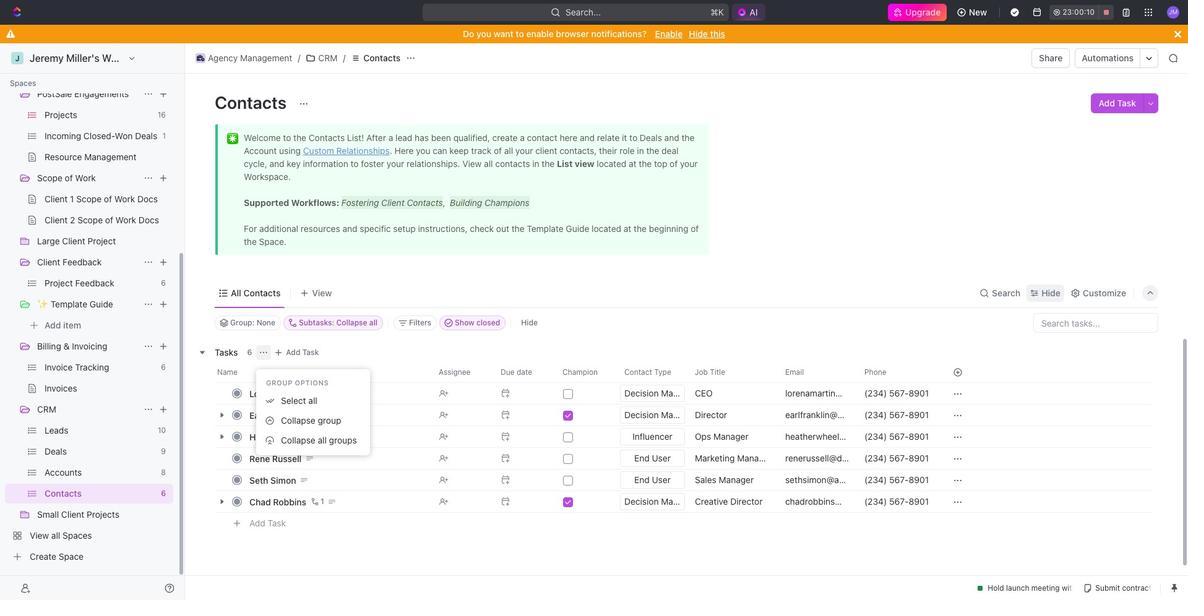 Task type: locate. For each thing, give the bounding box(es) containing it.
billing
[[37, 341, 61, 351]]

earl franklin
[[249, 410, 300, 420]]

manager down "director" button
[[713, 431, 749, 442]]

1 button for heather wheeler
[[321, 431, 338, 443]]

group options
[[266, 379, 329, 387]]

automations
[[1082, 53, 1134, 63]]

client feedback link
[[37, 252, 139, 272]]

collapse inside button
[[281, 435, 315, 446]]

1 vertical spatial hide
[[1042, 287, 1061, 298]]

(234) 567-8901 for earlfranklin@dogdojo.com
[[864, 410, 929, 420]]

3 (234) from the top
[[864, 431, 887, 442]]

1 horizontal spatial task
[[302, 348, 319, 357]]

5 (234) 567-8901 link from the top
[[864, 475, 929, 485]]

2 vertical spatial add task
[[249, 518, 286, 528]]

1 vertical spatial management
[[62, 67, 114, 78]]

task down chad robbins
[[268, 518, 286, 528]]

1 button right the robbins
[[309, 496, 326, 508]]

2 vertical spatial 1 button
[[309, 496, 326, 508]]

6 (234) from the top
[[864, 496, 887, 507]]

search
[[992, 287, 1021, 298]]

2 collapse from the top
[[281, 435, 315, 446]]

1 (234) 567-8901 from the top
[[864, 388, 929, 399]]

0 horizontal spatial crm link
[[37, 400, 139, 420]]

(234) up the earlfranklin@dogdojo.com link
[[864, 388, 887, 399]]

6 (234) 567-8901 from the top
[[864, 496, 929, 507]]

seth
[[249, 475, 268, 485]]

2 horizontal spatial 1
[[333, 432, 336, 441]]

add up "group options"
[[286, 348, 300, 357]]

add task button
[[1091, 93, 1144, 113], [271, 345, 324, 360], [244, 516, 291, 531]]

earlfranklin@dogdojo.com link
[[785, 410, 890, 420]]

1 vertical spatial crm
[[37, 404, 56, 415]]

2 (234) 567-8901 link from the top
[[864, 410, 929, 420]]

search...
[[566, 7, 601, 17]]

add task button up "group options"
[[271, 345, 324, 360]]

tree containing agency management
[[5, 0, 173, 567]]

None checkbox
[[563, 389, 573, 399], [563, 497, 573, 507], [563, 389, 573, 399], [563, 497, 573, 507]]

4 (234) from the top
[[864, 453, 887, 463]]

1 vertical spatial contacts
[[215, 92, 290, 113]]

0 vertical spatial 1
[[314, 410, 318, 420]]

customize
[[1083, 287, 1126, 298]]

1 vertical spatial all
[[318, 435, 327, 446]]

renerussell@dogdojo.com
[[785, 453, 889, 463]]

add task
[[1099, 98, 1136, 108], [286, 348, 319, 357], [249, 518, 286, 528]]

3 8901 from the top
[[909, 431, 929, 442]]

add task down automations "button"
[[1099, 98, 1136, 108]]

8901 for lorenamartin@feedfire.com
[[909, 388, 929, 399]]

1 horizontal spatial crm
[[318, 53, 337, 63]]

marketing manager button
[[687, 447, 778, 470]]

✨
[[37, 299, 48, 309]]

(234) 567-8901 link for lorenamartin@feedfire.com
[[864, 388, 929, 399]]

0 vertical spatial agency management
[[208, 53, 292, 63]]

5 567- from the top
[[889, 475, 909, 485]]

6 (234) 567-8901 link from the top
[[864, 496, 929, 507]]

wheeler
[[285, 432, 319, 442]]

1 horizontal spatial agency
[[208, 53, 238, 63]]

2 (234) from the top
[[864, 410, 887, 420]]

2 vertical spatial task
[[268, 518, 286, 528]]

chadrobbins@dogdojo.com
[[785, 496, 895, 507]]

sales manager button
[[687, 469, 778, 491]]

8901
[[909, 388, 929, 399], [909, 410, 929, 420], [909, 431, 929, 442], [909, 453, 929, 463], [909, 475, 929, 485], [909, 496, 929, 507]]

all
[[231, 287, 241, 298]]

collapse for collapse group
[[281, 415, 315, 426]]

2 horizontal spatial hide
[[1042, 287, 1061, 298]]

(234) down heatherwheeler@dogdojo.com
[[864, 453, 887, 463]]

1 (234) 567-8901 link from the top
[[864, 388, 929, 399]]

/
[[298, 53, 300, 63], [343, 53, 346, 63]]

1 vertical spatial task
[[302, 348, 319, 357]]

1 horizontal spatial agency management
[[208, 53, 292, 63]]

0 horizontal spatial agency management link
[[30, 63, 171, 83]]

1 vertical spatial 1
[[333, 432, 336, 441]]

(234) for renerussell@dogdojo.com
[[864, 453, 887, 463]]

1 horizontal spatial business time image
[[197, 55, 204, 61]]

0 horizontal spatial agency management
[[30, 67, 114, 78]]

add down automations "button"
[[1099, 98, 1115, 108]]

6 8901 from the top
[[909, 496, 929, 507]]

all
[[308, 395, 317, 406], [318, 435, 327, 446]]

share
[[1039, 53, 1063, 63]]

add task button down automations "button"
[[1091, 93, 1144, 113]]

(234) 567-8901 link
[[864, 388, 929, 399], [864, 410, 929, 420], [864, 431, 929, 442], [864, 453, 929, 463], [864, 475, 929, 485], [864, 496, 929, 507]]

marketing manager
[[695, 453, 772, 463]]

0 vertical spatial management
[[240, 53, 292, 63]]

lorena
[[249, 388, 277, 399]]

agency
[[208, 53, 238, 63], [30, 67, 60, 78]]

1 vertical spatial agency management
[[30, 67, 114, 78]]

contacts
[[363, 53, 400, 63], [215, 92, 290, 113], [243, 287, 281, 298]]

(234) 567-8901 link for chadrobbins@dogdojo.com
[[864, 496, 929, 507]]

1 567- from the top
[[889, 388, 909, 399]]

collapse up the wheeler
[[281, 415, 315, 426]]

management
[[240, 53, 292, 63], [62, 67, 114, 78]]

0 vertical spatial task
[[1117, 98, 1136, 108]]

task up options
[[302, 348, 319, 357]]

lorenamartin@feedfire.com
[[785, 388, 894, 399]]

0 vertical spatial hide
[[689, 28, 708, 39]]

0 horizontal spatial business time image
[[13, 69, 22, 77]]

select all
[[281, 395, 317, 406]]

1 horizontal spatial agency management link
[[192, 51, 295, 66]]

5 8901 from the top
[[909, 475, 929, 485]]

0 vertical spatial crm
[[318, 53, 337, 63]]

0 vertical spatial crm link
[[303, 51, 341, 66]]

0 horizontal spatial crm
[[37, 404, 56, 415]]

0 vertical spatial manager
[[713, 431, 749, 442]]

3 567- from the top
[[889, 431, 909, 442]]

1 vertical spatial 1 button
[[321, 431, 338, 443]]

0 vertical spatial contacts
[[363, 53, 400, 63]]

1 down seth simon link
[[321, 497, 324, 506]]

tree
[[5, 0, 173, 567]]

2 vertical spatial manager
[[719, 475, 754, 485]]

all left groups at bottom
[[318, 435, 327, 446]]

add task up "group options"
[[286, 348, 319, 357]]

(234) 567-8901
[[864, 388, 929, 399], [864, 410, 929, 420], [864, 431, 929, 442], [864, 453, 929, 463], [864, 475, 929, 485], [864, 496, 929, 507]]

1 horizontal spatial management
[[240, 53, 292, 63]]

1 down group
[[333, 432, 336, 441]]

8901 for sethsimon@acme.com
[[909, 475, 929, 485]]

1 horizontal spatial hide
[[689, 28, 708, 39]]

1 vertical spatial collapse
[[281, 435, 315, 446]]

(234) 567-8901 for sethsimon@acme.com
[[864, 475, 929, 485]]

add
[[1099, 98, 1115, 108], [286, 348, 300, 357], [249, 518, 265, 528]]

None checkbox
[[563, 411, 573, 420], [563, 432, 573, 442], [563, 454, 573, 464], [563, 476, 573, 485], [563, 411, 573, 420], [563, 432, 573, 442], [563, 454, 573, 464], [563, 476, 573, 485]]

0 horizontal spatial task
[[268, 518, 286, 528]]

567- for renerussell@dogdojo.com
[[889, 453, 909, 463]]

billing & invoicing link
[[37, 337, 139, 356]]

0 vertical spatial all
[[308, 395, 317, 406]]

2 vertical spatial hide
[[521, 318, 538, 327]]

seth simon link
[[246, 471, 429, 489]]

1 horizontal spatial all
[[318, 435, 327, 446]]

0 vertical spatial add task
[[1099, 98, 1136, 108]]

all contacts
[[231, 287, 281, 298]]

(234) up chadrobbins@dogdojo.com
[[864, 475, 887, 485]]

add task down chad
[[249, 518, 286, 528]]

(234) 567-8901 for chadrobbins@dogdojo.com
[[864, 496, 929, 507]]

collapse group button
[[261, 411, 365, 431]]

collapse up the russell on the bottom left of page
[[281, 435, 315, 446]]

✨ template guide
[[37, 299, 113, 309]]

0 vertical spatial add
[[1099, 98, 1115, 108]]

1 vertical spatial add
[[286, 348, 300, 357]]

(234) up heatherwheeler@dogdojo.com
[[864, 410, 887, 420]]

want
[[494, 28, 513, 39]]

3 (234) 567-8901 from the top
[[864, 431, 929, 442]]

select
[[281, 395, 306, 406]]

lorena martin
[[249, 388, 306, 399]]

(234) 567-8901 for lorenamartin@feedfire.com
[[864, 388, 929, 399]]

2 vertical spatial 1
[[321, 497, 324, 506]]

agency management
[[208, 53, 292, 63], [30, 67, 114, 78]]

0 horizontal spatial agency
[[30, 67, 60, 78]]

task down automations "button"
[[1117, 98, 1136, 108]]

all down options
[[308, 395, 317, 406]]

ops manager
[[695, 431, 749, 442]]

this
[[710, 28, 725, 39]]

0 horizontal spatial all
[[308, 395, 317, 406]]

1 for heather wheeler
[[333, 432, 336, 441]]

0 horizontal spatial add
[[249, 518, 265, 528]]

crm inside the sidebar 'navigation'
[[37, 404, 56, 415]]

0 horizontal spatial 1
[[314, 410, 318, 420]]

1 for earl franklin
[[314, 410, 318, 420]]

director button
[[687, 404, 778, 426]]

enable
[[655, 28, 683, 39]]

1 horizontal spatial director
[[730, 496, 763, 507]]

3 (234) 567-8901 link from the top
[[864, 431, 929, 442]]

manager inside button
[[719, 475, 754, 485]]

2 vertical spatial add
[[249, 518, 265, 528]]

4 (234) 567-8901 from the top
[[864, 453, 929, 463]]

1 (234) from the top
[[864, 388, 887, 399]]

management inside tree
[[62, 67, 114, 78]]

customize button
[[1067, 284, 1130, 302]]

1 horizontal spatial 1
[[321, 497, 324, 506]]

1 button down select all
[[302, 409, 319, 421]]

director down sales manager button
[[730, 496, 763, 507]]

manager down ops manager button
[[737, 453, 772, 463]]

1 vertical spatial add task button
[[271, 345, 324, 360]]

1 button
[[302, 409, 319, 421], [321, 431, 338, 443], [309, 496, 326, 508]]

robbins
[[273, 497, 306, 507]]

group
[[318, 415, 341, 426]]

postsale engagements link
[[37, 84, 139, 104]]

2 / from the left
[[343, 53, 346, 63]]

sales
[[695, 475, 716, 485]]

scope
[[37, 173, 62, 183]]

crm
[[318, 53, 337, 63], [37, 404, 56, 415]]

manager down marketing manager button
[[719, 475, 754, 485]]

0 vertical spatial director
[[695, 410, 727, 420]]

director
[[695, 410, 727, 420], [730, 496, 763, 507]]

567-
[[889, 388, 909, 399], [889, 410, 909, 420], [889, 431, 909, 442], [889, 453, 909, 463], [889, 475, 909, 485], [889, 496, 909, 507]]

1
[[314, 410, 318, 420], [333, 432, 336, 441], [321, 497, 324, 506]]

agency management link
[[192, 51, 295, 66], [30, 63, 171, 83]]

(234) down the earlfranklin@dogdojo.com link
[[864, 431, 887, 442]]

all inside button
[[308, 395, 317, 406]]

1 left group
[[314, 410, 318, 420]]

heather
[[249, 432, 282, 442]]

template
[[51, 299, 87, 309]]

hide inside hide dropdown button
[[1042, 287, 1061, 298]]

0 horizontal spatial management
[[62, 67, 114, 78]]

collapse inside button
[[281, 415, 315, 426]]

0 vertical spatial business time image
[[197, 55, 204, 61]]

share button
[[1032, 48, 1070, 68]]

2 (234) 567-8901 from the top
[[864, 410, 929, 420]]

(234) down sethsimon@acme.com "link" on the bottom right
[[864, 496, 887, 507]]

1 vertical spatial manager
[[737, 453, 772, 463]]

task
[[1117, 98, 1136, 108], [302, 348, 319, 357], [268, 518, 286, 528]]

1 button down group
[[321, 431, 338, 443]]

all for collapse
[[318, 435, 327, 446]]

hide inside hide button
[[521, 318, 538, 327]]

0 horizontal spatial director
[[695, 410, 727, 420]]

6 567- from the top
[[889, 496, 909, 507]]

0 vertical spatial collapse
[[281, 415, 315, 426]]

1 vertical spatial agency
[[30, 67, 60, 78]]

567- for heatherwheeler@dogdojo.com
[[889, 431, 909, 442]]

all inside button
[[318, 435, 327, 446]]

4 567- from the top
[[889, 453, 909, 463]]

business time image
[[197, 55, 204, 61], [13, 69, 22, 77]]

collapse
[[281, 415, 315, 426], [281, 435, 315, 446]]

5 (234) 567-8901 from the top
[[864, 475, 929, 485]]

4 8901 from the top
[[909, 453, 929, 463]]

4 (234) 567-8901 link from the top
[[864, 453, 929, 463]]

1 vertical spatial business time image
[[13, 69, 22, 77]]

sidebar navigation
[[0, 0, 185, 600]]

1 8901 from the top
[[909, 388, 929, 399]]

add down chad
[[249, 518, 265, 528]]

2 8901 from the top
[[909, 410, 929, 420]]

1 collapse from the top
[[281, 415, 315, 426]]

add task button down chad
[[244, 516, 291, 531]]

0 horizontal spatial hide
[[521, 318, 538, 327]]

rene russell link
[[246, 450, 429, 468]]

0 vertical spatial 1 button
[[302, 409, 319, 421]]

director down ceo
[[695, 410, 727, 420]]

5 (234) from the top
[[864, 475, 887, 485]]

2 567- from the top
[[889, 410, 909, 420]]

0 horizontal spatial /
[[298, 53, 300, 63]]

collapse all groups
[[281, 435, 357, 446]]

1 horizontal spatial /
[[343, 53, 346, 63]]

Search tasks... text field
[[1034, 314, 1158, 332]]



Task type: describe. For each thing, give the bounding box(es) containing it.
chad robbins
[[249, 497, 306, 507]]

8901 for renerussell@dogdojo.com
[[909, 453, 929, 463]]

new button
[[952, 2, 995, 22]]

upgrade link
[[888, 4, 947, 21]]

renerussell@dogdojo.com link
[[785, 453, 889, 463]]

collapse all groups button
[[261, 431, 365, 450]]

agency inside tree
[[30, 67, 60, 78]]

agency management inside tree
[[30, 67, 114, 78]]

scope of work link
[[37, 168, 139, 188]]

russell
[[272, 453, 301, 464]]

lorena martin link
[[246, 385, 429, 403]]

8901 for earlfranklin@dogdojo.com
[[909, 410, 929, 420]]

1 vertical spatial crm link
[[37, 400, 139, 420]]

(234) for heatherwheeler@dogdojo.com
[[864, 431, 887, 442]]

heatherwheeler@dogdojo.com link
[[785, 431, 907, 442]]

6
[[247, 348, 252, 357]]

567- for earlfranklin@dogdojo.com
[[889, 410, 909, 420]]

all contacts link
[[228, 284, 281, 302]]

heatherwheeler@dogdojo.com
[[785, 431, 907, 442]]

contacts inside "link"
[[363, 53, 400, 63]]

567- for lorenamartin@feedfire.com
[[889, 388, 909, 399]]

⌘k
[[711, 7, 724, 17]]

567- for chadrobbins@dogdojo.com
[[889, 496, 909, 507]]

0 vertical spatial agency
[[208, 53, 238, 63]]

notifications?
[[591, 28, 647, 39]]

(234) 567-8901 link for renerussell@dogdojo.com
[[864, 453, 929, 463]]

(234) for sethsimon@acme.com
[[864, 475, 887, 485]]

engagements
[[74, 88, 129, 99]]

earlfranklin@dogdojo.com
[[785, 410, 890, 420]]

chad
[[249, 497, 271, 507]]

2 horizontal spatial task
[[1117, 98, 1136, 108]]

heather wheeler
[[249, 432, 319, 442]]

sales manager
[[695, 475, 754, 485]]

tasks
[[215, 347, 238, 357]]

8901 for heatherwheeler@dogdojo.com
[[909, 431, 929, 442]]

do you want to enable browser notifications? enable hide this
[[463, 28, 725, 39]]

1 button for chad robbins
[[309, 496, 326, 508]]

sethsimon@acme.com
[[785, 475, 876, 485]]

martin
[[280, 388, 306, 399]]

to
[[516, 28, 524, 39]]

1 vertical spatial director
[[730, 496, 763, 507]]

lorenamartin@feedfire.com link
[[785, 388, 894, 399]]

ops
[[695, 431, 711, 442]]

hide button
[[1027, 284, 1064, 302]]

0 vertical spatial add task button
[[1091, 93, 1144, 113]]

upgrade
[[905, 7, 940, 17]]

creative
[[695, 496, 728, 507]]

creative director button
[[687, 491, 778, 513]]

browser
[[556, 28, 589, 39]]

&
[[64, 341, 70, 351]]

1 / from the left
[[298, 53, 300, 63]]

ceo
[[695, 388, 713, 399]]

1 button for earl franklin
[[302, 409, 319, 421]]

(234) 567-8901 link for earlfranklin@dogdojo.com
[[864, 410, 929, 420]]

1 horizontal spatial crm link
[[303, 51, 341, 66]]

invoicing
[[72, 341, 107, 351]]

(234) for chadrobbins@dogdojo.com
[[864, 496, 887, 507]]

creative director
[[695, 496, 763, 507]]

client feedback
[[37, 257, 102, 267]]

contacts link
[[348, 51, 404, 66]]

of
[[65, 173, 73, 183]]

do
[[463, 28, 474, 39]]

(234) 567-8901 link for heatherwheeler@dogdojo.com
[[864, 431, 929, 442]]

postsale
[[37, 88, 72, 99]]

all for select
[[308, 395, 317, 406]]

(234) for earlfranklin@dogdojo.com
[[864, 410, 887, 420]]

enable
[[526, 28, 554, 39]]

manager for marketing manager
[[737, 453, 772, 463]]

1 for chad robbins
[[321, 497, 324, 506]]

1 horizontal spatial add
[[286, 348, 300, 357]]

search button
[[976, 284, 1024, 302]]

23:00:10
[[1063, 7, 1095, 17]]

rene russell
[[249, 453, 301, 464]]

automations button
[[1076, 49, 1140, 67]]

marketing
[[695, 453, 735, 463]]

spaces
[[10, 79, 36, 88]]

ceo button
[[687, 382, 778, 405]]

(234) 567-8901 for renerussell@dogdojo.com
[[864, 453, 929, 463]]

groups
[[329, 435, 357, 446]]

(234) 567-8901 for heatherwheeler@dogdojo.com
[[864, 431, 929, 442]]

group
[[266, 379, 293, 387]]

2 vertical spatial add task button
[[244, 516, 291, 531]]

manager for sales manager
[[719, 475, 754, 485]]

new
[[969, 7, 987, 17]]

(234) for lorenamartin@feedfire.com
[[864, 388, 887, 399]]

guide
[[90, 299, 113, 309]]

chadrobbins@dogdojo.com link
[[785, 496, 895, 507]]

collapse for collapse all groups
[[281, 435, 315, 446]]

options
[[295, 379, 329, 387]]

business time image inside the sidebar 'navigation'
[[13, 69, 22, 77]]

collapse group
[[281, 415, 341, 426]]

sethsimon@acme.com link
[[785, 475, 876, 485]]

manager for ops manager
[[713, 431, 749, 442]]

567- for sethsimon@acme.com
[[889, 475, 909, 485]]

8901 for chadrobbins@dogdojo.com
[[909, 496, 929, 507]]

tree inside the sidebar 'navigation'
[[5, 0, 173, 567]]

2 horizontal spatial add
[[1099, 98, 1115, 108]]

billing & invoicing
[[37, 341, 107, 351]]

2 vertical spatial contacts
[[243, 287, 281, 298]]

1 vertical spatial add task
[[286, 348, 319, 357]]

client
[[37, 257, 60, 267]]

ops manager button
[[687, 426, 778, 448]]

seth simon
[[249, 475, 296, 485]]

23:00:10 button
[[1050, 5, 1114, 20]]

earl
[[249, 410, 265, 420]]

rene
[[249, 453, 270, 464]]

postsale engagements
[[37, 88, 129, 99]]

(234) 567-8901 link for sethsimon@acme.com
[[864, 475, 929, 485]]

work
[[75, 173, 96, 183]]

✨ template guide link
[[37, 295, 139, 314]]

select all button
[[261, 391, 365, 411]]

hide button
[[516, 316, 543, 330]]



Task type: vqa. For each thing, say whether or not it's contained in the screenshot.
the bottommost Teams
no



